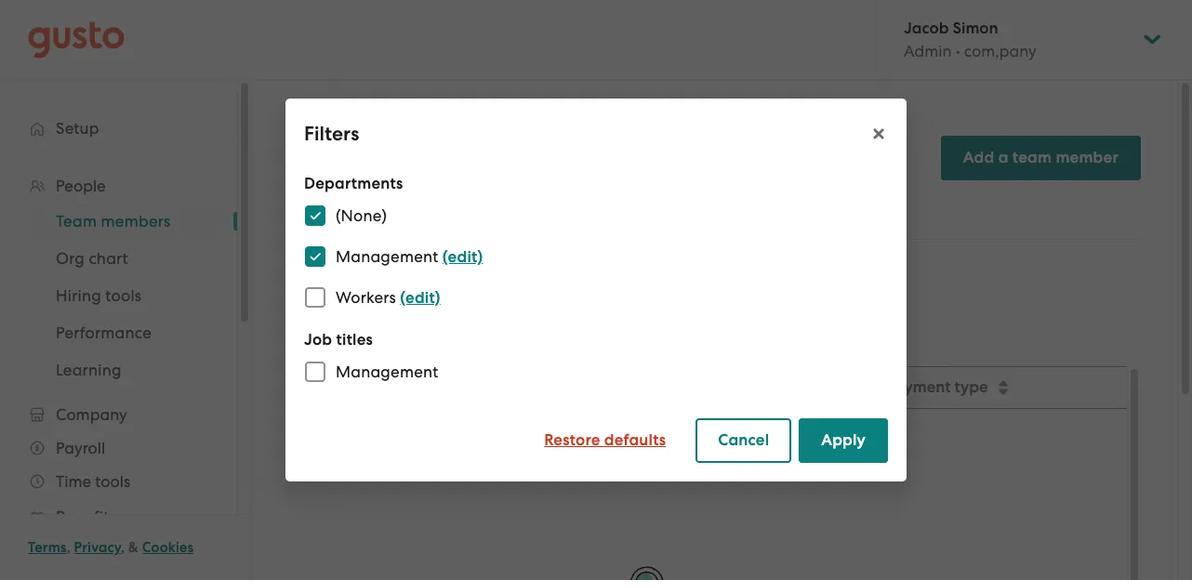 Task type: describe. For each thing, give the bounding box(es) containing it.
selected
[[318, 321, 379, 339]]

team
[[1013, 148, 1052, 167]]

employment type
[[859, 378, 988, 397]]

home image
[[28, 21, 125, 58]]

privacy link
[[74, 539, 121, 556]]

employment type button
[[848, 368, 1126, 407]]

name
[[361, 378, 406, 397]]

0
[[304, 321, 314, 339]]

onboarding button
[[360, 192, 471, 236]]

management for management (edit)
[[336, 247, 438, 266]]

titles
[[336, 330, 373, 350]]

Management checkbox
[[295, 352, 336, 392]]

cookies button
[[142, 537, 194, 559]]

account menu element
[[880, 0, 1164, 79]]

1 , from the left
[[67, 539, 71, 556]]

Search people... field
[[289, 255, 736, 296]]

team members tab list
[[289, 188, 1141, 240]]

terms link
[[28, 539, 67, 556]]

add a team member button
[[941, 136, 1141, 180]]

2 , from the left
[[121, 539, 125, 556]]

cancel
[[718, 431, 769, 450]]

team members
[[289, 135, 514, 173]]

a
[[998, 148, 1009, 167]]

apply
[[821, 431, 866, 450]]

0 selected status
[[304, 321, 379, 339]]

restore
[[544, 431, 600, 450]]

(edit) for workers (edit)
[[400, 288, 441, 308]]

members
[[378, 135, 514, 173]]

restore defaults button
[[522, 418, 688, 463]]

apply button
[[799, 418, 888, 463]]

privacy
[[74, 539, 121, 556]]

employment
[[859, 378, 951, 397]]

0 selected
[[304, 321, 379, 339]]

terms
[[28, 539, 67, 556]]



Task type: locate. For each thing, give the bounding box(es) containing it.
1 management from the top
[[336, 247, 438, 266]]

job
[[304, 330, 332, 350]]

1 horizontal spatial ,
[[121, 539, 125, 556]]

0 horizontal spatial (edit)
[[400, 288, 441, 308]]

management up workers (edit)
[[336, 247, 438, 266]]

(edit) link down onboarding
[[443, 247, 483, 267]]

team members filters dialog
[[286, 99, 907, 482]]

management down titles
[[336, 363, 438, 381]]

2 management from the top
[[336, 363, 438, 381]]

filters
[[304, 122, 359, 146]]

management (edit)
[[336, 247, 483, 267]]

workers
[[336, 288, 396, 307]]

Select all rows on this page checkbox
[[299, 367, 339, 408]]

restore defaults
[[544, 431, 666, 450]]

terms , privacy , & cookies
[[28, 539, 194, 556]]

, left 'privacy' link
[[67, 539, 71, 556]]

, left the & in the left of the page
[[121, 539, 125, 556]]

(edit) link down management (edit) at top
[[400, 288, 441, 308]]

active
[[304, 206, 345, 222]]

(edit) down onboarding
[[443, 247, 483, 267]]

active button
[[289, 192, 360, 236]]

0 horizontal spatial ,
[[67, 539, 71, 556]]

0 horizontal spatial (edit) link
[[400, 288, 441, 308]]

0 vertical spatial (edit)
[[443, 247, 483, 267]]

job titles
[[304, 330, 373, 350]]

departments
[[304, 174, 403, 193]]

1 vertical spatial (edit) link
[[400, 288, 441, 308]]

add a team member
[[963, 148, 1119, 167]]

(None) checkbox
[[295, 195, 336, 236]]

1 horizontal spatial (edit) link
[[443, 247, 483, 267]]

management inside management (edit)
[[336, 247, 438, 266]]

,
[[67, 539, 71, 556], [121, 539, 125, 556]]

management
[[336, 247, 438, 266], [336, 363, 438, 381]]

0 vertical spatial management
[[336, 247, 438, 266]]

0 vertical spatial (edit) link
[[443, 247, 483, 267]]

(edit) down management (edit) at top
[[400, 288, 441, 308]]

management for management
[[336, 363, 438, 381]]

type
[[955, 378, 988, 397]]

1 horizontal spatial (edit)
[[443, 247, 483, 267]]

member
[[1056, 148, 1119, 167]]

(edit) link for workers (edit)
[[400, 288, 441, 308]]

1 vertical spatial (edit)
[[400, 288, 441, 308]]

workers (edit)
[[336, 288, 441, 308]]

team
[[289, 135, 370, 173]]

None checkbox
[[295, 236, 336, 277], [295, 277, 336, 318], [295, 236, 336, 277], [295, 277, 336, 318]]

name button
[[350, 368, 494, 407]]

&
[[128, 539, 139, 556]]

(edit) link for management (edit)
[[443, 247, 483, 267]]

(edit)
[[443, 247, 483, 267], [400, 288, 441, 308]]

1 vertical spatial management
[[336, 363, 438, 381]]

onboarding
[[375, 206, 456, 222]]

cancel button
[[696, 418, 792, 463]]

defaults
[[604, 431, 666, 450]]

(edit) link
[[443, 247, 483, 267], [400, 288, 441, 308]]

cookies
[[142, 539, 194, 556]]

(none)
[[336, 206, 387, 225]]

add
[[963, 148, 995, 167]]

(edit) for management (edit)
[[443, 247, 483, 267]]



Task type: vqa. For each thing, say whether or not it's contained in the screenshot.
the topmost (edit)
yes



